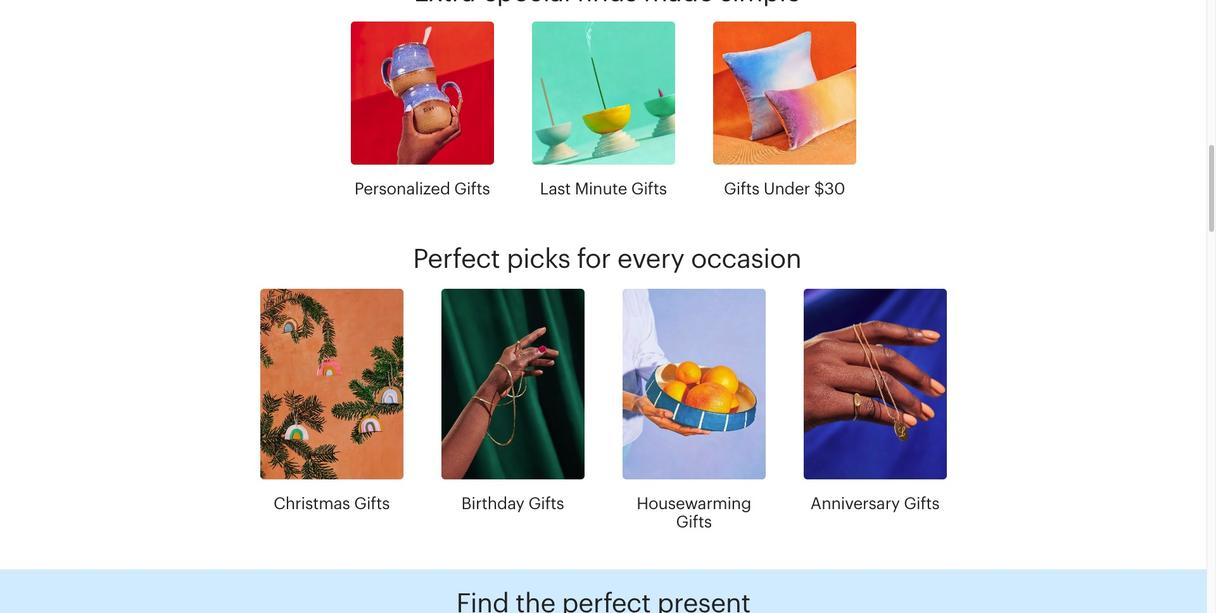 Task type: vqa. For each thing, say whether or not it's contained in the screenshot.
I in the the "Multiple Quantity Orders If you are interested in a quantity of more than one of any of the items in my shop, or a bulk order (5 or more prints or posters, subject to a 10% or higher discount) please just let me know and I can create a custom listing for you."
no



Task type: locate. For each thing, give the bounding box(es) containing it.
$30
[[814, 180, 846, 199]]

gifts inside housewarming gifts
[[676, 513, 712, 532]]

gifts for housewarming gifts
[[676, 513, 712, 532]]

housewarming
[[637, 494, 752, 513]]

last minute gifts image
[[532, 22, 675, 165]]

anniversary gifts image
[[804, 289, 947, 480]]

gifts for birthday gifts
[[529, 494, 564, 513]]

personalized
[[355, 180, 450, 199]]

occasion
[[691, 244, 802, 274]]

under
[[764, 180, 810, 199]]

birthday
[[462, 494, 525, 513]]

anniversary gifts
[[811, 494, 940, 513]]

every
[[618, 244, 685, 274]]

birthday gifts image
[[441, 289, 585, 480]]

last minute gifts
[[540, 180, 667, 199]]

christmas gifts
[[274, 494, 390, 513]]

gifts under $30
[[724, 180, 846, 199]]

gifts for anniversary gifts
[[904, 494, 940, 513]]

gifts
[[454, 180, 490, 199], [631, 180, 667, 199], [724, 180, 760, 199], [354, 494, 390, 513], [529, 494, 564, 513], [904, 494, 940, 513], [676, 513, 712, 532]]

gifts for christmas gifts
[[354, 494, 390, 513]]



Task type: describe. For each thing, give the bounding box(es) containing it.
birthday gifts
[[462, 494, 564, 513]]

anniversary
[[811, 494, 900, 513]]

personalized gifts
[[355, 180, 490, 199]]

gifts under $30 image
[[713, 22, 856, 165]]

gifts for personalized gifts
[[454, 180, 490, 199]]

picks
[[507, 244, 571, 274]]

minute
[[575, 180, 627, 199]]

perfect
[[413, 244, 500, 274]]

perfect picks for every occasion
[[413, 244, 802, 274]]

personalized gifts image
[[351, 22, 494, 165]]

last
[[540, 180, 571, 199]]

housewarming gifts image
[[623, 289, 766, 480]]

christmas gifts image
[[260, 289, 403, 480]]

housewarming gifts
[[637, 494, 752, 532]]

christmas
[[274, 494, 350, 513]]

for
[[577, 244, 611, 274]]



